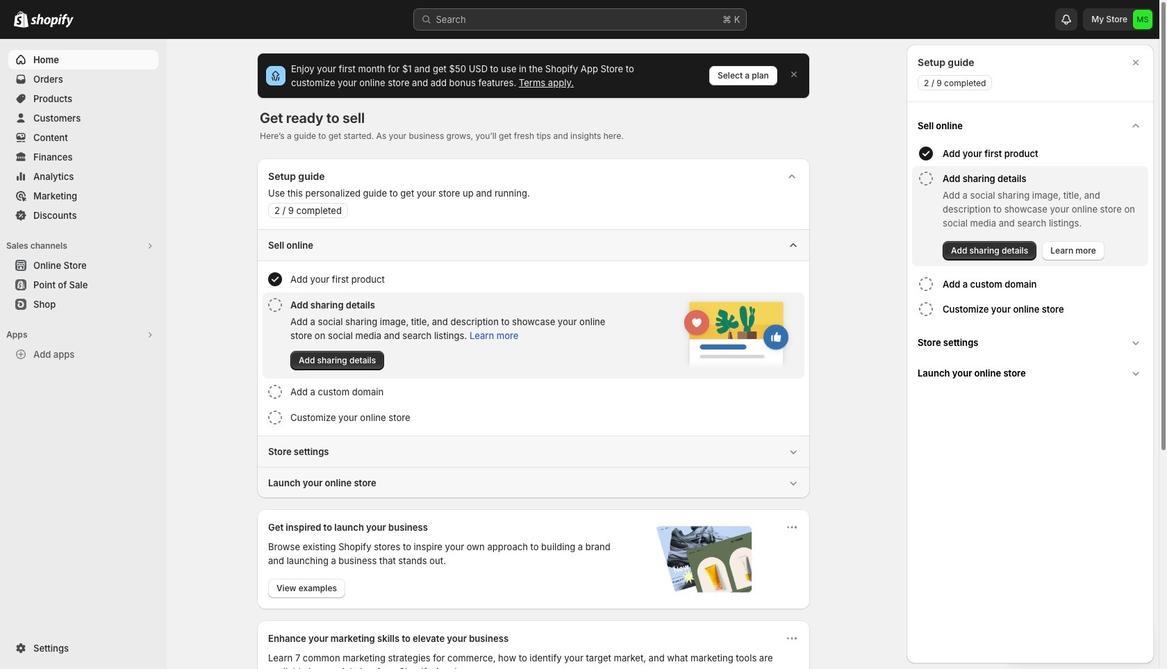 Task type: vqa. For each thing, say whether or not it's contained in the screenshot.
the "My Store" image
yes



Task type: describe. For each thing, give the bounding box(es) containing it.
mark add a custom domain as done image
[[918, 276, 935, 293]]

0 vertical spatial mark add sharing details as done image
[[918, 170, 935, 187]]

my store image
[[1134, 10, 1153, 29]]

mark add a custom domain as done image
[[268, 385, 282, 399]]

customize your online store group
[[263, 405, 805, 430]]

mark add sharing details as done image inside add sharing details group
[[268, 298, 282, 312]]

add sharing details group
[[263, 293, 805, 379]]

guide categories group
[[257, 229, 811, 498]]

mark customize your online store as done image for mark add a custom domain as done icon
[[918, 301, 935, 318]]



Task type: locate. For each thing, give the bounding box(es) containing it.
1 vertical spatial mark add sharing details as done image
[[268, 298, 282, 312]]

mark customize your online store as done image inside 'customize your online store' group
[[268, 411, 282, 425]]

setup guide region
[[257, 158, 811, 498]]

mark add sharing details as done image
[[918, 170, 935, 187], [268, 298, 282, 312]]

1 horizontal spatial mark customize your online store as done image
[[918, 301, 935, 318]]

mark customize your online store as done image
[[918, 301, 935, 318], [268, 411, 282, 425]]

mark add your first product as not done image
[[268, 273, 282, 286]]

0 vertical spatial mark customize your online store as done image
[[918, 301, 935, 318]]

1 vertical spatial mark customize your online store as done image
[[268, 411, 282, 425]]

mark customize your online store as done image for mark add a custom domain as done image
[[268, 411, 282, 425]]

add a custom domain group
[[263, 380, 805, 405]]

1 horizontal spatial mark add sharing details as done image
[[918, 170, 935, 187]]

dialog
[[907, 44, 1155, 664]]

0 horizontal spatial mark customize your online store as done image
[[268, 411, 282, 425]]

sell online group
[[257, 229, 811, 436]]

0 horizontal spatial mark add sharing details as done image
[[268, 298, 282, 312]]

add your first product group
[[263, 267, 805, 292]]

mark customize your online store as done image down mark add a custom domain as done image
[[268, 411, 282, 425]]

1 horizontal spatial shopify image
[[31, 14, 74, 28]]

shopify image
[[14, 11, 29, 28], [31, 14, 74, 28]]

0 horizontal spatial shopify image
[[14, 11, 29, 28]]

mark customize your online store as done image down mark add a custom domain as done icon
[[918, 301, 935, 318]]



